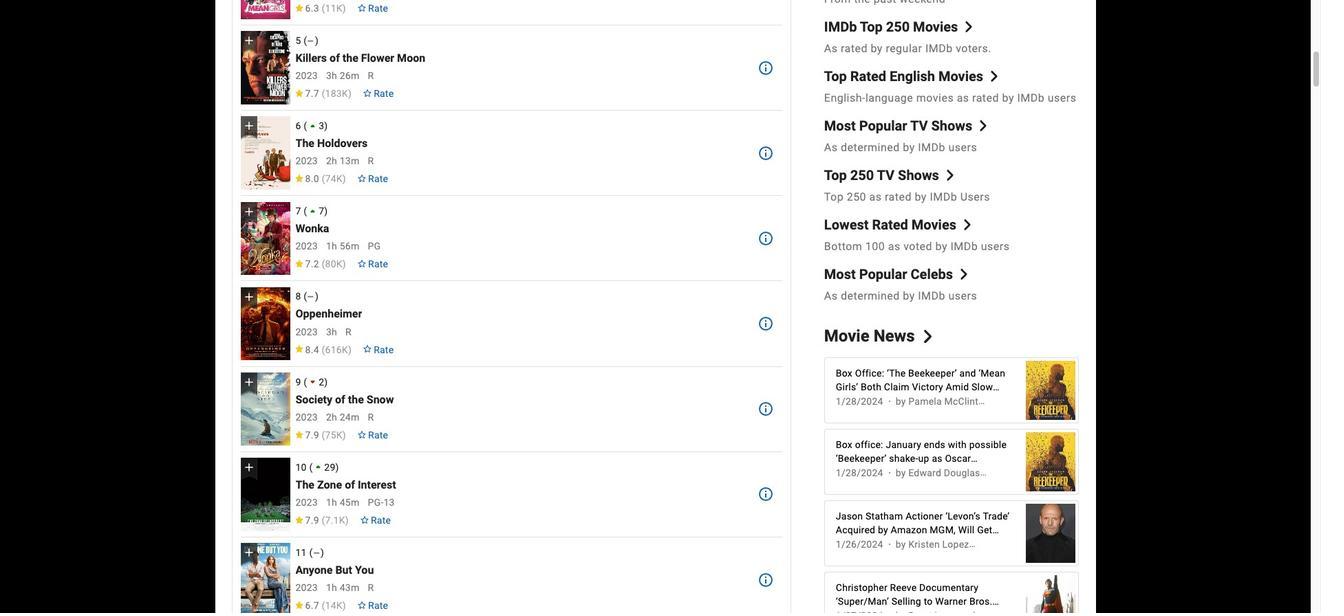 Task type: vqa. For each thing, say whether or not it's contained in the screenshot.


Task type: locate. For each thing, give the bounding box(es) containing it.
rate right 616k
[[374, 345, 394, 356]]

top for top rated english movies
[[824, 68, 847, 85]]

0 vertical spatial the
[[343, 52, 358, 65]]

arrow drop up image for wonka
[[306, 204, 320, 219]]

0 vertical spatial most
[[824, 118, 856, 134]]

1 horizontal spatial 7
[[319, 206, 324, 217]]

0 vertical spatial no rank change element
[[307, 37, 315, 44]]

determined down most popular celebs
[[841, 290, 900, 303]]

10 inside the box office: january ends with possible 'beekeeper' shake-up as oscar nominees move into top 10
[[945, 467, 956, 478]]

no rank change image
[[307, 293, 314, 301], [313, 550, 320, 557]]

0 vertical spatial add image
[[242, 34, 256, 48]]

imdb rating: 7.9 element down 2h 24m
[[294, 430, 346, 441]]

chevron right inline image inside the top rated english movies link
[[989, 71, 1000, 82]]

(
[[322, 3, 325, 14], [304, 35, 307, 46], [322, 88, 325, 99], [304, 121, 307, 132], [322, 174, 325, 185], [304, 206, 307, 217], [322, 259, 325, 270], [304, 291, 307, 302], [322, 345, 325, 356], [304, 377, 307, 388], [322, 430, 325, 441], [309, 462, 313, 473], [322, 515, 325, 526], [309, 548, 313, 559], [322, 601, 325, 612]]

holdovers
[[317, 137, 368, 150]]

1 vertical spatial of
[[335, 393, 345, 406]]

star border inline image for anyone but you
[[357, 602, 367, 610]]

add image for anyone but you
[[242, 547, 256, 560]]

tv for popular
[[910, 118, 928, 134]]

( right 7.2 at top left
[[322, 259, 325, 270]]

rate for the zone of interest
[[371, 515, 391, 526]]

of for society
[[335, 393, 345, 406]]

no rank change element inside "ranking 11" element
[[313, 550, 321, 557]]

moon
[[397, 52, 425, 65]]

2h 13m
[[326, 156, 360, 167]]

star border inline image
[[357, 4, 367, 12], [363, 89, 372, 97], [357, 175, 367, 183], [357, 260, 367, 268], [363, 346, 372, 353], [357, 431, 367, 439], [357, 602, 367, 610]]

the zone of interest
[[296, 479, 396, 492]]

imdb rating: 7.9 element for society
[[294, 430, 346, 441]]

( inside ranking 10 element
[[309, 462, 313, 473]]

jason statham in the beekeeper (2024) image right 'mean
[[1026, 354, 1076, 428]]

chevron right inline image inside most popular celebs link
[[959, 269, 970, 280]]

1 vertical spatial 250
[[850, 167, 874, 184]]

star border inline image down 24m
[[357, 431, 367, 439]]

1 vertical spatial popular
[[859, 267, 907, 283]]

top for top 250 as rated by imdb users
[[824, 191, 844, 204]]

1 vertical spatial 1h
[[326, 498, 337, 509]]

chevron right inline image inside lowest rated movies link
[[962, 220, 973, 231]]

43m
[[340, 583, 360, 594]]

ends
[[924, 440, 946, 451]]

star border inline image for killers of the flower moon
[[363, 89, 372, 97]]

1 vertical spatial 7.9
[[305, 515, 319, 526]]

regular
[[886, 42, 922, 55]]

2 3h from the top
[[326, 327, 337, 338]]

imdb rating: 6.3 element
[[294, 3, 346, 14]]

box up 'beekeeper'
[[836, 440, 853, 451]]

imdb rating: 7.7 element
[[294, 88, 352, 99]]

4 add image from the top
[[242, 461, 256, 475]]

1 vertical spatial as
[[824, 141, 838, 154]]

news
[[874, 327, 915, 346]]

star inline image left 6.7
[[294, 602, 304, 610]]

movies up as rated by regular imdb voters. at top
[[913, 19, 958, 35]]

rated down the top 250 tv shows link
[[885, 191, 912, 204]]

1 star inline image from the top
[[294, 4, 304, 12]]

( right 8.0
[[322, 174, 325, 185]]

ranking 5 element
[[296, 35, 749, 46]]

acquired
[[836, 525, 876, 536]]

star border inline image right 183k
[[363, 89, 372, 97]]

1 horizontal spatial tv
[[910, 118, 928, 134]]

183k
[[325, 88, 348, 99]]

13m
[[340, 156, 360, 167]]

2 7.9 from the top
[[305, 515, 319, 526]]

killers of the flower moon
[[296, 52, 425, 65]]

add image
[[242, 119, 256, 133], [242, 290, 256, 304], [242, 376, 256, 389], [242, 461, 256, 475]]

2 2023 from the top
[[296, 156, 318, 167]]

2023 down killers
[[296, 70, 318, 81]]

rate for wonka
[[368, 259, 388, 270]]

2 vertical spatial as
[[824, 290, 838, 303]]

1 as determined by imdb users from the top
[[824, 141, 977, 154]]

6.7
[[305, 601, 319, 612]]

group for the holdovers
[[241, 117, 290, 190]]

rate button for killers of the flower moon
[[357, 81, 399, 106]]

0 horizontal spatial chevron right inline image
[[959, 269, 970, 280]]

2 popular from the top
[[859, 267, 907, 283]]

rate button
[[352, 0, 394, 21], [357, 81, 399, 106], [352, 167, 394, 192], [352, 252, 394, 277], [357, 338, 399, 362], [352, 423, 394, 448], [354, 509, 397, 533], [352, 594, 394, 614]]

'super/man'
[[836, 597, 889, 608]]

1 7.9 from the top
[[305, 430, 319, 441]]

users
[[1048, 92, 1077, 105], [949, 141, 977, 154], [981, 240, 1010, 254], [949, 290, 977, 303]]

1 popular from the top
[[859, 118, 907, 134]]

as determined by imdb users for tv
[[824, 141, 977, 154]]

star inline image for the holdovers
[[294, 175, 304, 183]]

1 vertical spatial no rank change element
[[307, 293, 315, 301]]

7 up wonka
[[319, 206, 324, 217]]

3 star inline image from the top
[[294, 431, 304, 439]]

moved up 7 in ranking element
[[306, 204, 324, 219]]

chevron right inline image down english-language movies as rated by imdb users
[[978, 121, 989, 132]]

star border inline image down 56m
[[357, 260, 367, 268]]

0 vertical spatial as determined by imdb users
[[824, 141, 977, 154]]

8
[[296, 291, 301, 302]]

r for anyone but you
[[368, 583, 374, 594]]

( right 11
[[309, 548, 313, 559]]

0 vertical spatial shows
[[931, 118, 973, 134]]

rated up language
[[850, 68, 886, 85]]

1 determined from the top
[[841, 141, 900, 154]]

6 2023 from the top
[[296, 498, 318, 509]]

star inline image for killers of the flower moon
[[294, 89, 304, 97]]

see more information about society of the snow image
[[758, 401, 774, 418]]

the
[[343, 52, 358, 65], [348, 393, 364, 406]]

star inline image
[[294, 175, 304, 183], [294, 260, 304, 268], [294, 431, 304, 439], [294, 602, 304, 610]]

top
[[928, 467, 943, 478]]

2 vertical spatial add image
[[242, 547, 256, 560]]

2 as from the top
[[824, 141, 838, 154]]

0 vertical spatial arrow drop up image
[[306, 119, 320, 133]]

arrow drop up image
[[306, 119, 320, 133], [306, 204, 320, 219], [311, 461, 326, 475]]

2023 for the holdovers
[[296, 156, 318, 167]]

3 1h from the top
[[326, 583, 337, 594]]

possible
[[969, 440, 1007, 451]]

1h
[[326, 241, 337, 252], [326, 498, 337, 509], [326, 583, 337, 594]]

1 horizontal spatial chevron right inline image
[[989, 71, 1000, 82]]

0 vertical spatial the
[[296, 137, 314, 150]]

the down 10 (
[[296, 479, 314, 492]]

1/28/2024 for girls'
[[836, 397, 883, 408]]

by inside jason statham actioner 'levon's trade' acquired by amazon mgm, will get theatrical release
[[878, 525, 888, 536]]

flower
[[361, 52, 394, 65]]

r for society of the snow
[[368, 412, 374, 423]]

1/28/2024 down 'beekeeper'
[[836, 468, 883, 479]]

add image left 9 on the bottom left
[[242, 376, 256, 389]]

no rank change element
[[307, 37, 315, 44], [307, 293, 315, 301], [313, 550, 321, 557]]

) down 2h 13m
[[343, 174, 346, 185]]

star inline image inside the imdb rating: 7.2 element
[[294, 260, 304, 268]]

1 vertical spatial no rank change image
[[313, 550, 320, 557]]

2023 up 7.9 ( 7.1k )
[[296, 498, 318, 509]]

3 add image from the top
[[242, 547, 256, 560]]

rated down the imdb top 250 movies
[[841, 42, 868, 55]]

2 vertical spatial 1h
[[326, 583, 337, 594]]

as down top 250 tv shows
[[870, 191, 882, 204]]

) down 26m
[[348, 88, 352, 99]]

no rank change element right 5
[[307, 37, 315, 44]]

see more information about wonka image
[[758, 230, 774, 247]]

2 add image from the top
[[242, 290, 256, 304]]

1 1h from the top
[[326, 241, 337, 252]]

actioner
[[906, 511, 943, 522]]

r down snow
[[368, 412, 374, 423]]

2 star inline image from the top
[[294, 89, 304, 97]]

top 250 as rated by imdb users
[[824, 191, 990, 204]]

moved up 3 in ranking element
[[306, 119, 324, 133]]

) inside ranking 9 element
[[324, 377, 328, 388]]

2023 up 6.7
[[296, 583, 318, 594]]

rate right star border inline icon
[[371, 515, 391, 526]]

movies for top rated english movies
[[939, 68, 983, 85]]

1 vertical spatial tv
[[877, 167, 895, 184]]

star inline image inside imdb rating: 8.0 element
[[294, 175, 304, 183]]

) up wonka
[[324, 206, 328, 217]]

250 up top 250 as rated by imdb users
[[850, 167, 874, 184]]

lowest
[[824, 217, 869, 234]]

into
[[909, 467, 926, 478]]

( up moved up 29 in ranking element on the left of page
[[322, 430, 325, 441]]

8.0
[[305, 174, 319, 185]]

1 vertical spatial 2h
[[326, 412, 337, 423]]

7.9 left the 75k
[[305, 430, 319, 441]]

society
[[296, 393, 332, 406]]

2 vertical spatial rated
[[885, 191, 912, 204]]

1 add image from the top
[[242, 34, 256, 48]]

the up 26m
[[343, 52, 358, 65]]

3 star inline image from the top
[[294, 346, 304, 353]]

most down bottom
[[824, 267, 856, 283]]

0 vertical spatial rated
[[850, 68, 886, 85]]

mgm,
[[930, 525, 956, 536]]

250 for as
[[847, 191, 866, 204]]

1 7 from the left
[[296, 206, 301, 217]]

( for 8 (
[[304, 291, 307, 302]]

popular for celebs
[[859, 267, 907, 283]]

rate down snow
[[368, 430, 388, 441]]

no rank change element inside ranking 8 element
[[307, 293, 315, 301]]

( up wonka
[[304, 206, 307, 217]]

1 1/28/2024 from the top
[[836, 397, 883, 408]]

0 vertical spatial 7.9
[[305, 430, 319, 441]]

2 determined from the top
[[841, 290, 900, 303]]

as determined by imdb users for celebs
[[824, 290, 977, 303]]

rate button for society of the snow
[[352, 423, 394, 448]]

no rank change image for anyone but you
[[313, 550, 320, 557]]

2 1/28/2024 from the top
[[836, 468, 883, 479]]

0 horizontal spatial 7
[[296, 206, 301, 217]]

star inline image left 8.4
[[294, 346, 304, 353]]

11 (
[[296, 548, 313, 559]]

7 group from the top
[[241, 544, 290, 614]]

movies for imdb top 250 movies
[[913, 19, 958, 35]]

8 (
[[296, 291, 307, 302]]

star inline image left 7.9 ( 7.1k )
[[294, 517, 304, 524]]

popular for tv
[[859, 118, 907, 134]]

5 2023 from the top
[[296, 412, 318, 423]]

1 the from the top
[[296, 137, 314, 150]]

chevron right inline image right the celebs
[[959, 269, 970, 280]]

0 horizontal spatial rated
[[841, 42, 868, 55]]

star inline image inside the imdb rating: 7.7 'element'
[[294, 89, 304, 97]]

movie
[[824, 327, 870, 346]]

jason statham in the beekeeper (2024) image right possible
[[1026, 426, 1076, 499]]

rated up 100
[[872, 217, 908, 234]]

10 left moved up 29 in ranking element on the left of page
[[296, 462, 307, 473]]

1 vertical spatial add image
[[242, 205, 256, 219]]

2 add image from the top
[[242, 205, 256, 219]]

january
[[886, 440, 922, 451]]

1 vertical spatial rated
[[972, 92, 999, 105]]

2 vertical spatial arrow drop up image
[[311, 461, 326, 475]]

chevron right inline image inside most popular tv shows link
[[978, 121, 989, 132]]

by
[[871, 42, 883, 55], [1002, 92, 1014, 105], [903, 141, 915, 154], [915, 191, 927, 204], [936, 240, 948, 254], [903, 290, 915, 303], [896, 397, 906, 408], [896, 468, 906, 479], [878, 525, 888, 536], [896, 540, 906, 551]]

1 3h from the top
[[326, 70, 337, 81]]

group
[[241, 31, 290, 104], [241, 117, 290, 190], [241, 202, 290, 275], [241, 288, 290, 361], [241, 373, 290, 446], [241, 458, 290, 532], [241, 544, 290, 614]]

arrow drop up image right 6
[[306, 119, 320, 133]]

26m
[[340, 70, 360, 81]]

ranking 10 element
[[296, 461, 749, 475]]

star inline image left 6.3
[[294, 4, 304, 12]]

250 up lowest
[[847, 191, 866, 204]]

7.9 for the
[[305, 515, 319, 526]]

million
[[956, 611, 986, 614]]

star inline image left the 7.9 ( 75k )
[[294, 431, 304, 439]]

star border inline image down 13m at the left top
[[357, 175, 367, 183]]

2h
[[326, 156, 337, 167], [326, 412, 337, 423]]

rate for killers of the flower moon
[[374, 88, 394, 99]]

1 2023 from the top
[[296, 70, 318, 81]]

chevron right inline image up voters.
[[964, 22, 975, 33]]

0 vertical spatial tv
[[910, 118, 928, 134]]

star inline image for society of the snow
[[294, 431, 304, 439]]

2023
[[296, 70, 318, 81], [296, 156, 318, 167], [296, 241, 318, 252], [296, 327, 318, 338], [296, 412, 318, 423], [296, 498, 318, 509], [296, 583, 318, 594]]

) up the holdovers
[[324, 121, 328, 132]]

star inline image
[[294, 4, 304, 12], [294, 89, 304, 97], [294, 346, 304, 353], [294, 517, 304, 524]]

3 as from the top
[[824, 290, 838, 303]]

8.4 ( 616k )
[[305, 345, 352, 356]]

add image for society of the snow
[[242, 376, 256, 389]]

0 vertical spatial no rank change image
[[307, 293, 314, 301]]

as
[[957, 92, 969, 105], [870, 191, 882, 204], [888, 240, 901, 254], [932, 454, 943, 465]]

chevron right inline image inside the imdb top 250 movies link
[[964, 22, 975, 33]]

3h for 3h
[[326, 327, 337, 338]]

rate button for oppenheimer
[[357, 338, 399, 362]]

( left 29
[[309, 462, 313, 473]]

1 2h from the top
[[326, 156, 337, 167]]

jason statham in the beekeeper (2024) image
[[1026, 354, 1076, 428], [1026, 426, 1076, 499]]

no rank change image inside "ranking 11" element
[[313, 550, 320, 557]]

as up the english-
[[824, 42, 838, 55]]

( down zone
[[322, 515, 325, 526]]

7.9 ( 75k )
[[305, 430, 346, 441]]

chevron right inline image down users
[[962, 220, 973, 231]]

star inline image inside imdb rating: 8.4 element
[[294, 346, 304, 353]]

star border inline image right 616k
[[363, 346, 372, 353]]

0 vertical spatial 2h
[[326, 156, 337, 167]]

rated
[[850, 68, 886, 85], [872, 217, 908, 234]]

will
[[958, 525, 975, 536]]

2 horizontal spatial rated
[[972, 92, 999, 105]]

interest
[[358, 479, 396, 492]]

box inside box office: 'the beekeeper' and 'mean girls' both claim victory amid slow weekend
[[836, 368, 853, 379]]

1 vertical spatial imdb rating: 7.9 element
[[294, 515, 349, 526]]

chevron right inline image right news
[[922, 330, 935, 344]]

chevron right inline image
[[964, 22, 975, 33], [978, 121, 989, 132], [945, 170, 956, 181], [962, 220, 973, 231], [922, 330, 935, 344]]

1 imdb rating: 7.9 element from the top
[[294, 430, 346, 441]]

chevron right inline image down voters.
[[989, 71, 1000, 82]]

2h 24m
[[326, 412, 360, 423]]

7 2023 from the top
[[296, 583, 318, 594]]

1 star inline image from the top
[[294, 175, 304, 183]]

2 as determined by imdb users from the top
[[824, 290, 977, 303]]

shows for most popular tv shows
[[931, 118, 973, 134]]

most popular celebs
[[824, 267, 953, 283]]

as determined by imdb users
[[824, 141, 977, 154], [824, 290, 977, 303]]

as right movies
[[957, 92, 969, 105]]

2h down the holdovers link
[[326, 156, 337, 167]]

4 group from the top
[[241, 288, 290, 361]]

the down 6 (
[[296, 137, 314, 150]]

6.3 ( 11k )
[[305, 3, 346, 14]]

rate for the holdovers
[[368, 174, 388, 185]]

jason statham in the beekeeper (2024) image for 'mean
[[1026, 354, 1076, 428]]

1 vertical spatial movies
[[939, 68, 983, 85]]

star inline image for anyone but you
[[294, 602, 304, 610]]

2023 up 8.0
[[296, 156, 318, 167]]

1/26/2024
[[836, 540, 883, 551]]

nominees
[[836, 467, 879, 478]]

ranking 7 element
[[296, 204, 749, 219]]

'beekeeper'
[[836, 454, 887, 465]]

rate right the 11k
[[368, 3, 388, 14]]

7.7 ( 183k )
[[305, 88, 352, 99]]

shows down english-language movies as rated by imdb users
[[931, 118, 973, 134]]

star inline image left 8.0
[[294, 175, 304, 183]]

0 vertical spatial 1h
[[326, 241, 337, 252]]

imdb
[[824, 19, 857, 35], [926, 42, 953, 55], [1017, 92, 1045, 105], [918, 141, 946, 154], [930, 191, 957, 204], [951, 240, 978, 254], [918, 290, 946, 303]]

most for most popular celebs
[[824, 267, 856, 283]]

claim
[[884, 382, 910, 393]]

2 imdb rating: 7.9 element from the top
[[294, 515, 349, 526]]

( right 6.3
[[322, 3, 325, 14]]

1 vertical spatial shows
[[898, 167, 939, 184]]

2 vertical spatial no rank change element
[[313, 550, 321, 557]]

chevron right inline image for movie news
[[922, 330, 935, 344]]

9 (
[[296, 377, 307, 388]]

box for box office: 'the beekeeper' and 'mean girls' both claim victory amid slow weekend
[[836, 368, 853, 379]]

6 group from the top
[[241, 458, 290, 532]]

( inside the ranking 6 "element"
[[304, 121, 307, 132]]

2 vertical spatial 250
[[847, 191, 866, 204]]

popular down 100
[[859, 267, 907, 283]]

edward
[[909, 468, 942, 479]]

4 star inline image from the top
[[294, 602, 304, 610]]

29
[[324, 462, 336, 473]]

english-language movies as rated by imdb users
[[824, 92, 1077, 105]]

0 horizontal spatial tv
[[877, 167, 895, 184]]

) down 2h 24m
[[343, 430, 346, 441]]

group for killers of the flower moon
[[241, 31, 290, 104]]

1 vertical spatial most
[[824, 267, 856, 283]]

1 vertical spatial arrow drop up image
[[306, 204, 320, 219]]

chevron right inline image
[[989, 71, 1000, 82], [959, 269, 970, 280]]

1/28/2024
[[836, 397, 883, 408], [836, 468, 883, 479]]

2 jason statham in the beekeeper (2024) image from the top
[[1026, 426, 1076, 499]]

) right arrow drop down image
[[324, 377, 328, 388]]

0 vertical spatial movies
[[913, 19, 958, 35]]

chevron right inline image for imdb top 250 movies
[[964, 22, 975, 33]]

0 vertical spatial as
[[824, 42, 838, 55]]

1 add image from the top
[[242, 119, 256, 133]]

star inline image inside imdb rating: 6.7 element
[[294, 602, 304, 610]]

0 vertical spatial box
[[836, 368, 853, 379]]

rate down you
[[368, 601, 388, 612]]

5 group from the top
[[241, 373, 290, 446]]

2023 down society
[[296, 412, 318, 423]]

christopher
[[836, 583, 888, 594]]

robert de niro, leonardo dicaprio, and lily gladstone in killers of the flower moon (2023) image
[[241, 31, 290, 104]]

star border inline image for wonka
[[357, 260, 367, 268]]

( inside ranking 9 element
[[304, 377, 307, 388]]

tv down movies
[[910, 118, 928, 134]]

2 group from the top
[[241, 117, 290, 190]]

2 2h from the top
[[326, 412, 337, 423]]

2 1h from the top
[[326, 498, 337, 509]]

1 as from the top
[[824, 42, 838, 55]]

of up 3h 26m
[[330, 52, 340, 65]]

star inline image for the zone of interest
[[294, 517, 304, 524]]

as down the english-
[[824, 141, 838, 154]]

1h left 56m
[[326, 241, 337, 252]]

of
[[330, 52, 340, 65], [335, 393, 345, 406], [345, 479, 355, 492]]

group left 7 (
[[241, 202, 290, 275]]

add image
[[242, 34, 256, 48], [242, 205, 256, 219], [242, 547, 256, 560]]

( for 11 (
[[309, 548, 313, 559]]

no rank change image inside ranking 8 element
[[307, 293, 314, 301]]

1 vertical spatial 3h
[[326, 327, 337, 338]]

1 vertical spatial the
[[296, 479, 314, 492]]

56m
[[340, 241, 360, 252]]

3 2023 from the top
[[296, 241, 318, 252]]

3h
[[326, 70, 337, 81], [326, 327, 337, 338]]

( for 6.7 ( 14k )
[[322, 601, 325, 612]]

7.9 left 7.1k
[[305, 515, 319, 526]]

1 group from the top
[[241, 31, 290, 104]]

11k
[[325, 3, 343, 14]]

r up 616k
[[345, 327, 352, 338]]

group for the zone of interest
[[241, 458, 290, 532]]

7 left moved up 7 in ranking element
[[296, 206, 301, 217]]

1h 56m
[[326, 241, 360, 252]]

1 vertical spatial rated
[[872, 217, 908, 234]]

1 vertical spatial determined
[[841, 290, 900, 303]]

0 vertical spatial imdb rating: 7.9 element
[[294, 430, 346, 441]]

as inside the box office: january ends with possible 'beekeeper' shake-up as oscar nominees move into top 10
[[932, 454, 943, 465]]

as for most popular tv shows
[[824, 141, 838, 154]]

r right 13m at the left top
[[368, 156, 374, 167]]

3 add image from the top
[[242, 376, 256, 389]]

tv
[[910, 118, 928, 134], [877, 167, 895, 184]]

0 vertical spatial popular
[[859, 118, 907, 134]]

no rank change element inside ranking 5 element
[[307, 37, 315, 44]]

of for killers
[[330, 52, 340, 65]]

2023 for oppenheimer
[[296, 327, 318, 338]]

selling
[[892, 597, 921, 608]]

moved down 2 in ranking element
[[306, 375, 324, 390]]

add image left 10 (
[[242, 461, 256, 475]]

( for 7.2 ( 80k )
[[322, 259, 325, 270]]

see more information about killers of the flower moon image
[[758, 60, 774, 76]]

1 box from the top
[[836, 368, 853, 379]]

0 vertical spatial 3h
[[326, 70, 337, 81]]

rate down flower
[[374, 88, 394, 99]]

anyone but you
[[296, 564, 374, 577]]

box inside the box office: january ends with possible 'beekeeper' shake-up as oscar nominees move into top 10
[[836, 440, 853, 451]]

0 vertical spatial of
[[330, 52, 340, 65]]

1 horizontal spatial 10
[[945, 467, 956, 478]]

4 star inline image from the top
[[294, 517, 304, 524]]

2 star inline image from the top
[[294, 260, 304, 268]]

2 7 from the left
[[319, 206, 324, 217]]

no rank change image
[[307, 37, 314, 44]]

0 vertical spatial 1/28/2024
[[836, 397, 883, 408]]

7
[[296, 206, 301, 217], [319, 206, 324, 217]]

3 group from the top
[[241, 202, 290, 275]]

( inside ranking 7 element
[[304, 206, 307, 217]]

chevron right inline image inside movie news link
[[922, 330, 935, 344]]

group for wonka
[[241, 202, 290, 275]]

as for most popular celebs
[[824, 290, 838, 303]]

voted
[[904, 240, 933, 254]]

chevron right inline image inside the top 250 tv shows link
[[945, 170, 956, 181]]

1 most from the top
[[824, 118, 856, 134]]

2
[[319, 377, 324, 388]]

$15
[[937, 611, 954, 614]]

0 vertical spatial chevron right inline image
[[989, 71, 1000, 82]]

pamela
[[909, 397, 942, 408]]

no rank change element for killers of the flower moon
[[307, 37, 315, 44]]

2 the from the top
[[296, 479, 314, 492]]

group for society of the snow
[[241, 373, 290, 446]]

0 vertical spatial determined
[[841, 141, 900, 154]]

2023 up 8.4
[[296, 327, 318, 338]]

( right 8.4
[[322, 345, 325, 356]]

0 vertical spatial rated
[[841, 42, 868, 55]]

top
[[860, 19, 883, 35], [824, 68, 847, 85], [824, 167, 847, 184], [824, 191, 844, 204]]

1 vertical spatial as determined by imdb users
[[824, 290, 977, 303]]

1/28/2024 down the both
[[836, 397, 883, 408]]

no rank change element right 11
[[313, 550, 321, 557]]

group left 8
[[241, 288, 290, 361]]

2 vertical spatial movies
[[912, 217, 957, 234]]

chevron right inline image for most popular tv shows
[[978, 121, 989, 132]]

) left star border inline icon
[[345, 515, 349, 526]]

star inline image left 7.2 at top left
[[294, 260, 304, 268]]

chevron right inline image for lowest rated movies
[[962, 220, 973, 231]]

box
[[836, 368, 853, 379], [836, 440, 853, 451]]

1 jason statham in the beekeeper (2024) image from the top
[[1026, 354, 1076, 428]]

) inside ranking 10 element
[[336, 462, 339, 473]]

1 vertical spatial the
[[348, 393, 364, 406]]

2 most from the top
[[824, 267, 856, 283]]

1 vertical spatial 1/28/2024
[[836, 468, 883, 479]]

chevron right inline image up top 250 as rated by imdb users
[[945, 170, 956, 181]]

movies up english-language movies as rated by imdb users
[[939, 68, 983, 85]]

of up 45m
[[345, 479, 355, 492]]

2 box from the top
[[836, 440, 853, 451]]

4 2023 from the top
[[296, 327, 318, 338]]

( for 8.4 ( 616k )
[[322, 345, 325, 356]]

imdb rating: 7.9 element
[[294, 430, 346, 441], [294, 515, 349, 526]]

1 vertical spatial box
[[836, 440, 853, 451]]

1 vertical spatial chevron right inline image
[[959, 269, 970, 280]]

74k
[[325, 174, 343, 185]]

) inside ranking 7 element
[[324, 206, 328, 217]]

add image left 6
[[242, 119, 256, 133]]

1h down anyone but you link
[[326, 583, 337, 594]]



Task type: describe. For each thing, give the bounding box(es) containing it.
( for 7.7 ( 183k )
[[322, 88, 325, 99]]

group for oppenheimer
[[241, 288, 290, 361]]

determined for tv
[[841, 141, 900, 154]]

2h for of
[[326, 412, 337, 423]]

) right 6.3
[[343, 3, 346, 14]]

zone
[[317, 479, 342, 492]]

7.1k
[[325, 515, 345, 526]]

'levon's
[[946, 511, 981, 522]]

no rank change element for anyone but you
[[313, 550, 321, 557]]

lowest rated movies
[[824, 217, 957, 234]]

top for top 250 tv shows
[[824, 167, 847, 184]]

( for 7.9 ( 7.1k )
[[322, 515, 325, 526]]

chevron right inline image for most popular celebs
[[959, 269, 970, 280]]

7.2 ( 80k )
[[305, 259, 346, 270]]

see more information about oppenheimer image
[[758, 316, 774, 332]]

ranking 11 element
[[296, 548, 749, 559]]

society of the snow link
[[296, 393, 394, 407]]

english
[[890, 68, 935, 85]]

jason
[[836, 511, 863, 522]]

ranking 6 element
[[296, 119, 749, 133]]

7.9 for society
[[305, 430, 319, 441]]

1 horizontal spatial rated
[[885, 191, 912, 204]]

rated for top
[[850, 68, 886, 85]]

) right 11 (
[[321, 548, 324, 559]]

see more information about the zone of interest image
[[758, 487, 774, 503]]

no rank change element for oppenheimer
[[307, 293, 315, 301]]

star border inline image right the 11k
[[357, 4, 367, 12]]

warner
[[935, 597, 967, 608]]

) down 1h 56m
[[343, 259, 346, 270]]

chevron right inline image for top rated english movies
[[989, 71, 1000, 82]]

8.0 ( 74k )
[[305, 174, 346, 185]]

see more information about anyone but you image
[[758, 572, 774, 589]]

by kristen lopez
[[896, 540, 969, 551]]

) right 8.4
[[348, 345, 352, 356]]

r for oppenheimer
[[345, 327, 352, 338]]

release
[[883, 539, 918, 550]]

celebs
[[911, 267, 953, 283]]

see more information about the holdovers image
[[758, 145, 774, 162]]

star border inline image for oppenheimer
[[363, 346, 372, 353]]

anyone
[[296, 564, 333, 577]]

2023 for killers of the flower moon
[[296, 70, 318, 81]]

star border inline image for the holdovers
[[357, 175, 367, 183]]

paul giamatti, dominic sessa, and da'vine joy randolph in the holdovers (2023) image
[[241, 117, 290, 190]]

11
[[296, 548, 307, 559]]

( for 5 (
[[304, 35, 307, 46]]

0 horizontal spatial 10
[[296, 462, 307, 473]]

lopez
[[942, 540, 969, 551]]

statham
[[866, 511, 903, 522]]

group for anyone but you
[[241, 544, 290, 614]]

top rated english movies link
[[824, 68, 1000, 85]]

1h for the zone of interest
[[326, 498, 337, 509]]

arrow drop up image for the holdovers
[[306, 119, 320, 133]]

imdb rating: 7.2 element
[[294, 259, 346, 270]]

up
[[918, 454, 930, 465]]

moved up 29 in ranking element
[[311, 461, 336, 475]]

discovery
[[836, 611, 879, 614]]

enzo vogrincic in society of the snow (2023) image
[[241, 373, 290, 446]]

bottom 100 as voted by imdb users
[[824, 240, 1010, 254]]

the for the holdovers
[[296, 137, 314, 150]]

language
[[866, 92, 913, 105]]

( for 7.9 ( 75k )
[[322, 430, 325, 441]]

top 250 tv shows
[[824, 167, 939, 184]]

christopher reeve documentary 'super/man' selling to warner bros. discovery for roughly $15 million aft
[[836, 583, 1011, 614]]

box office: 'the beekeeper' and 'mean girls' both claim victory amid slow weekend
[[836, 368, 1006, 407]]

10 (
[[296, 462, 313, 473]]

) down 1h 43m
[[343, 601, 346, 612]]

office:
[[855, 368, 885, 379]]

super/man: the christopher reeve story (2024) image
[[1026, 569, 1076, 614]]

7.9 ( 7.1k )
[[305, 515, 349, 526]]

top rated english movies
[[824, 68, 983, 85]]

oppenheimer link
[[296, 308, 362, 321]]

( for 8.0 ( 74k )
[[322, 174, 325, 185]]

0 vertical spatial 250
[[886, 19, 910, 35]]

6.7 ( 14k )
[[305, 601, 346, 612]]

star border inline image
[[360, 517, 369, 524]]

1/28/2024 for 'beekeeper'
[[836, 468, 883, 479]]

get
[[977, 525, 993, 536]]

imdb rating: 6.7 element
[[294, 601, 346, 612]]

amid
[[946, 382, 969, 393]]

) right 8 (
[[315, 291, 319, 302]]

most popular tv shows
[[824, 118, 973, 134]]

3
[[319, 121, 324, 132]]

3h for 3h 26m
[[326, 70, 337, 81]]

rate for society of the snow
[[368, 430, 388, 441]]

5
[[296, 35, 301, 46]]

the for the zone of interest
[[296, 479, 314, 492]]

imdb top 250 movies
[[824, 19, 958, 35]]

as for imdb top 250 movies
[[824, 42, 838, 55]]

the zone of interest (2023) image
[[241, 458, 290, 532]]

250 for tv
[[850, 167, 874, 184]]

( for 10 (
[[309, 462, 313, 473]]

13
[[384, 498, 395, 509]]

to
[[924, 597, 933, 608]]

weekend
[[836, 396, 876, 407]]

8.4
[[305, 345, 319, 356]]

hugh grant, paterson joseph, matt lucas, timothée chalamet, and calah lane in wonka (2023) image
[[241, 202, 290, 275]]

add image for the holdovers
[[242, 119, 256, 133]]

jason statham at an event for the beekeeper (2024) image
[[1026, 498, 1076, 571]]

1h for anyone but you
[[326, 583, 337, 594]]

as right 100
[[888, 240, 901, 254]]

amazon
[[891, 525, 927, 536]]

6 (
[[296, 121, 307, 132]]

rate for oppenheimer
[[374, 345, 394, 356]]

movie news link
[[824, 327, 935, 347]]

) inside the ranking 6 "element"
[[324, 121, 328, 132]]

douglas
[[944, 468, 980, 479]]

oscar
[[945, 454, 971, 465]]

pg-13
[[368, 498, 395, 509]]

users
[[960, 191, 990, 204]]

trade'
[[983, 511, 1010, 522]]

add image for the zone of interest
[[242, 461, 256, 475]]

tv for 250
[[877, 167, 895, 184]]

shows for top 250 tv shows
[[898, 167, 939, 184]]

roughly
[[899, 611, 934, 614]]

2h for holdovers
[[326, 156, 337, 167]]

but
[[335, 564, 352, 577]]

cillian murphy in oppenheimer (2023) image
[[241, 288, 290, 361]]

ranking 8 element
[[296, 291, 749, 302]]

2023 for the zone of interest
[[296, 498, 318, 509]]

arrow drop down image
[[306, 375, 320, 390]]

arrow drop up image for the zone of interest
[[311, 461, 326, 475]]

24m
[[340, 412, 360, 423]]

star inline image for oppenheimer
[[294, 346, 304, 353]]

move
[[882, 467, 906, 478]]

( for 9 (
[[304, 377, 307, 388]]

r for killers of the flower moon
[[368, 70, 374, 81]]

rate button for wonka
[[352, 252, 394, 277]]

for
[[882, 611, 896, 614]]

2023 for anyone but you
[[296, 583, 318, 594]]

add image for wonka
[[242, 205, 256, 219]]

star inline image for wonka
[[294, 260, 304, 268]]

star border inline image for society of the snow
[[357, 431, 367, 439]]

) right no rank change icon
[[315, 35, 319, 46]]

616k
[[325, 345, 348, 356]]

no rank change image for oppenheimer
[[307, 293, 314, 301]]

1h for wonka
[[326, 241, 337, 252]]

rate button for the zone of interest
[[354, 509, 397, 533]]

theatrical
[[836, 539, 880, 550]]

chevron right inline image for top 250 tv shows
[[945, 170, 956, 181]]

movie news
[[824, 327, 915, 346]]

6
[[296, 121, 301, 132]]

glen powell and sydney sweeney in anyone but you (2023) image
[[241, 544, 290, 614]]

rate button for anyone but you
[[352, 594, 394, 614]]

'mean
[[979, 368, 1006, 379]]

imdb rating: 8.0 element
[[294, 174, 346, 185]]

snow
[[367, 393, 394, 406]]

7.7
[[305, 88, 319, 99]]

most for most popular tv shows
[[824, 118, 856, 134]]

by edward douglas
[[896, 468, 980, 479]]

the for snow
[[348, 393, 364, 406]]

r for the holdovers
[[368, 156, 374, 167]]

ranking 9 element
[[296, 375, 749, 390]]

2 vertical spatial of
[[345, 479, 355, 492]]

jason statham actioner 'levon's trade' acquired by amazon mgm, will get theatrical release
[[836, 511, 1010, 550]]

bros.
[[970, 597, 993, 608]]

shake-
[[889, 454, 918, 465]]

rate button for the holdovers
[[352, 167, 394, 192]]

9
[[296, 377, 301, 388]]

imdb rating: 8.4 element
[[294, 345, 352, 356]]

( for 6 (
[[304, 121, 307, 132]]

anyone but you link
[[296, 564, 374, 578]]

7 (
[[296, 206, 307, 217]]

( for 6.3 ( 11k )
[[322, 3, 325, 14]]

add image for oppenheimer
[[242, 290, 256, 304]]

movies
[[916, 92, 954, 105]]

7 for 7
[[319, 206, 324, 217]]

victory
[[912, 382, 943, 393]]

tim meadows, tina fey, christopher briney, reneé rapp, jaquel spivey, angourie rice, bebe wood, avantika, and auli'i cravalho in mean girls (2024) image
[[241, 0, 290, 19]]

2023 for wonka
[[296, 241, 318, 252]]

box for box office: january ends with possible 'beekeeper' shake-up as oscar nominees move into top 10
[[836, 440, 853, 451]]

killers of the flower moon link
[[296, 52, 425, 65]]

star inline image inside imdb rating: 6.3 element
[[294, 4, 304, 12]]

voters.
[[956, 42, 992, 55]]

7.2
[[305, 259, 319, 270]]

rate for anyone but you
[[368, 601, 388, 612]]



